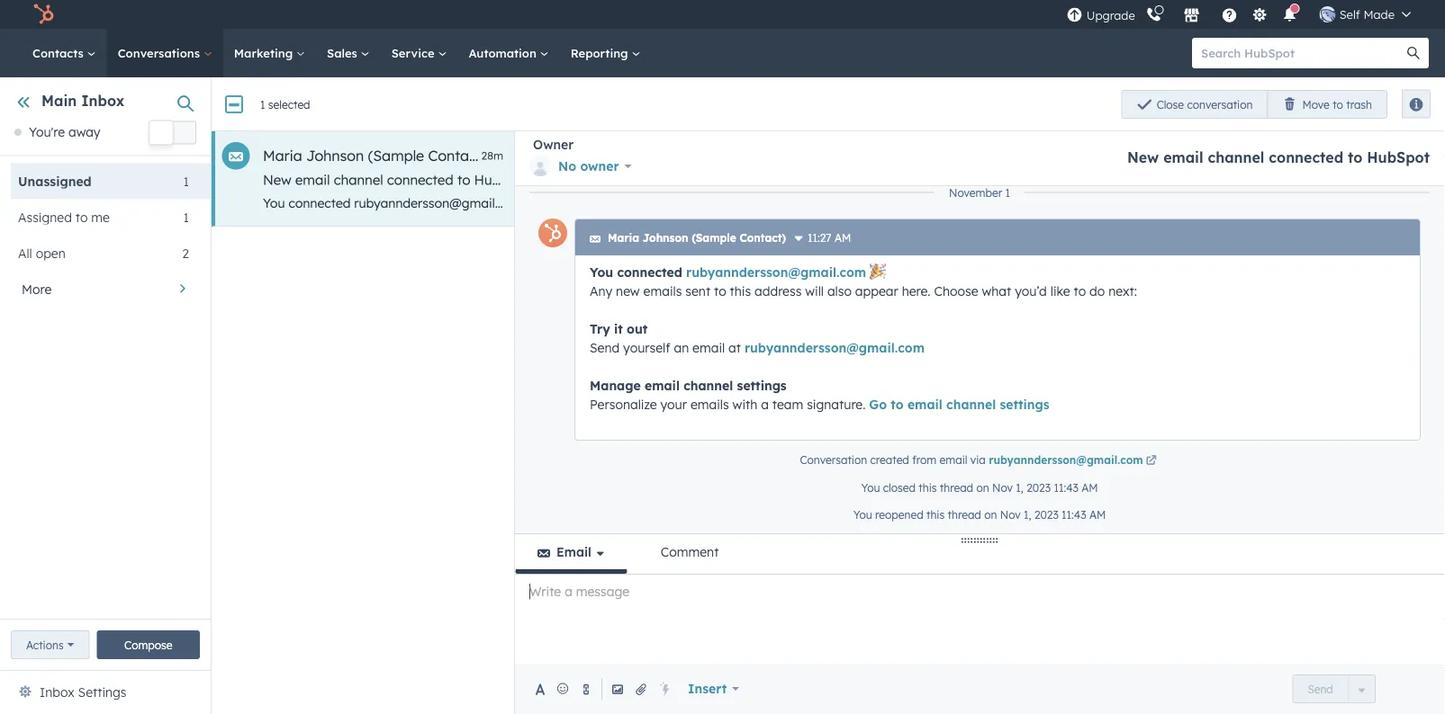 Task type: vqa. For each thing, say whether or not it's contained in the screenshot.
Import in button
no



Task type: locate. For each thing, give the bounding box(es) containing it.
1 horizontal spatial here.
[[902, 283, 931, 298]]

am
[[834, 231, 851, 244], [1082, 481, 1098, 495], [1089, 508, 1106, 522]]

conversation down search hubspot search field at the top right
[[1284, 97, 1350, 111]]

2023 down you closed this thread on nov 1, 2023 11:43 am at bottom right
[[1034, 508, 1059, 522]]

here.
[[839, 195, 868, 211], [902, 283, 931, 298]]

upgrade
[[1086, 8, 1135, 23]]

1 vertical spatial also
[[827, 283, 852, 298]]

try
[[1078, 195, 1096, 211], [590, 321, 610, 336]]

1 horizontal spatial it
[[1099, 195, 1107, 211]]

0 vertical spatial try
[[1078, 195, 1096, 211]]

address inside you connected rubyanndersson@gmail.com 🎉 any new emails sent to this address will also appear here. choose what you'd like to do next:
[[755, 283, 802, 298]]

self
[[1339, 7, 1360, 22]]

also inside maria johnson (sample contact) 28m new email channel connected to hubspot you connected rubyanndersson@gmail.com any new emails sent to this address will also appear here. choose what you'd like to do next:  try it out send yourself an email at <a href = 'mailto:rubyannde
[[765, 195, 789, 211]]

try inside maria johnson (sample contact) 28m new email channel connected to hubspot you connected rubyanndersson@gmail.com any new emails sent to this address will also appear here. choose what you'd like to do next:  try it out send yourself an email at <a href = 'mailto:rubyannde
[[1078, 195, 1096, 211]]

next: inside maria johnson (sample contact) 28m new email channel connected to hubspot you connected rubyanndersson@gmail.com any new emails sent to this address will also appear here. choose what you'd like to do next:  try it out send yourself an email at <a href = 'mailto:rubyannde
[[1046, 195, 1075, 211]]

0 vertical spatial settings
[[737, 377, 787, 393]]

contacts
[[32, 45, 87, 60]]

november
[[949, 185, 1002, 199]]

channel
[[1208, 149, 1264, 167], [334, 172, 383, 189], [684, 377, 733, 393], [946, 396, 996, 412]]

close conversation
[[1253, 97, 1350, 111], [1157, 98, 1253, 111]]

Search HubSpot search field
[[1192, 38, 1413, 68]]

2 vertical spatial emails
[[690, 396, 729, 412]]

all open
[[18, 245, 66, 261]]

you
[[263, 195, 285, 211], [590, 264, 613, 280], [861, 481, 880, 495], [853, 508, 872, 522]]

1 horizontal spatial choose
[[934, 283, 978, 298]]

any inside you connected rubyanndersson@gmail.com 🎉 any new emails sent to this address will also appear here. choose what you'd like to do next:
[[590, 283, 612, 298]]

0 horizontal spatial appear
[[793, 195, 836, 211]]

2 close conversation from the left
[[1157, 98, 1253, 111]]

0 horizontal spatial what
[[919, 195, 949, 211]]

thread up you reopened this thread on nov 1, 2023 11:43 am on the right
[[940, 481, 973, 495]]

a
[[761, 396, 769, 412]]

you inside maria johnson (sample contact) 28m new email channel connected to hubspot you connected rubyanndersson@gmail.com any new emails sent to this address will also appear here. choose what you'd like to do next:  try it out send yourself an email at <a href = 'mailto:rubyannde
[[263, 195, 285, 211]]

0 horizontal spatial you'd
[[952, 195, 984, 211]]

settings
[[737, 377, 787, 393], [1000, 396, 1049, 412]]

what inside maria johnson (sample contact) 28m new email channel connected to hubspot you connected rubyanndersson@gmail.com any new emails sent to this address will also appear here. choose what you'd like to do next:  try it out send yourself an email at <a href = 'mailto:rubyannde
[[919, 195, 949, 211]]

signature.
[[807, 396, 866, 412]]

marketing
[[234, 45, 296, 60]]

conversation for close conversation button underneath marketplaces image
[[1187, 98, 1253, 111]]

new
[[553, 195, 577, 211], [616, 283, 640, 298]]

0 horizontal spatial next:
[[1046, 195, 1075, 211]]

0 horizontal spatial also
[[765, 195, 789, 211]]

rubyanndersson@gmail.com down 'more info' 'image' on the top of page
[[686, 264, 866, 280]]

reporting link
[[560, 29, 651, 77]]

0 vertical spatial emails
[[581, 195, 619, 211]]

conversation inside group
[[1187, 98, 1253, 111]]

an down new email channel connected to hubspot heading
[[1218, 195, 1233, 211]]

1 vertical spatial what
[[982, 283, 1011, 298]]

2 vertical spatial send
[[1308, 683, 1333, 696]]

appear down the 🎉
[[855, 283, 898, 298]]

rubyanndersson@gmail.com down the 28m
[[354, 195, 524, 211]]

maria down reporting
[[569, 86, 610, 104]]

1 vertical spatial (sample
[[368, 147, 424, 165]]

close conversation button down search hubspot search field at the top right
[[1222, 90, 1365, 118]]

new email channel connected to hubspot heading
[[1127, 149, 1430, 167]]

open
[[275, 97, 302, 111]]

1 horizontal spatial address
[[755, 283, 802, 298]]

will inside maria johnson (sample contact) 28m new email channel connected to hubspot you connected rubyanndersson@gmail.com any new emails sent to this address will also appear here. choose what you'd like to do next:  try it out send yourself an email at <a href = 'mailto:rubyannde
[[743, 195, 761, 211]]

to
[[1333, 98, 1343, 111], [1348, 149, 1362, 167], [457, 172, 470, 189], [651, 195, 664, 211], [1011, 195, 1023, 211], [75, 209, 88, 225], [714, 283, 726, 298], [1074, 283, 1086, 298], [891, 396, 904, 412]]

email
[[1163, 149, 1203, 167], [295, 172, 330, 189], [1237, 195, 1269, 211], [692, 339, 725, 355], [645, 377, 680, 393], [907, 396, 942, 412], [939, 453, 967, 466]]

do
[[1027, 195, 1042, 211], [1089, 283, 1105, 298]]

what
[[919, 195, 949, 211], [982, 283, 1011, 298]]

marketplaces button
[[1173, 0, 1211, 29]]

close conversation down marketplaces image
[[1157, 98, 1253, 111]]

maria down 'owner'
[[608, 231, 639, 244]]

will inside you connected rubyanndersson@gmail.com 🎉 any new emails sent to this address will also appear here. choose what you'd like to do next:
[[805, 283, 824, 298]]

1 vertical spatial new
[[616, 283, 640, 298]]

service
[[391, 45, 438, 60]]

1 vertical spatial do
[[1089, 283, 1105, 298]]

1 horizontal spatial 1,
[[1024, 508, 1031, 522]]

choose
[[871, 195, 916, 211], [934, 283, 978, 298]]

1 vertical spatial contact)
[[428, 147, 487, 165]]

sent inside you connected rubyanndersson@gmail.com 🎉 any new emails sent to this address will also appear here. choose what you'd like to do next:
[[685, 283, 710, 298]]

here. inside you connected rubyanndersson@gmail.com 🎉 any new emails sent to this address will also appear here. choose what you'd like to do next:
[[902, 283, 931, 298]]

0 vertical spatial address
[[692, 195, 739, 211]]

1 conversation from the left
[[1284, 97, 1350, 111]]

notifications image
[[1282, 8, 1298, 24]]

on
[[976, 481, 989, 495], [984, 508, 997, 522]]

menu
[[1065, 0, 1423, 29]]

manage
[[590, 377, 641, 393]]

do inside maria johnson (sample contact) 28m new email channel connected to hubspot you connected rubyanndersson@gmail.com any new emails sent to this address will also appear here. choose what you'd like to do next:  try it out send yourself an email at <a href = 'mailto:rubyannde
[[1027, 195, 1042, 211]]

0 vertical spatial an
[[1218, 195, 1233, 211]]

0 vertical spatial yourself
[[1167, 195, 1215, 211]]

1 horizontal spatial also
[[827, 283, 852, 298]]

with
[[733, 396, 757, 412]]

0 vertical spatial thread
[[940, 481, 973, 495]]

conversation up new email channel connected to hubspot heading
[[1187, 98, 1253, 111]]

0 horizontal spatial 1,
[[1016, 481, 1024, 495]]

manage email channel settings personalize your emails with a team signature. go to email channel settings
[[590, 377, 1049, 412]]

on down you closed this thread on nov 1, 2023 11:43 am at bottom right
[[984, 508, 997, 522]]

owner
[[533, 137, 574, 153]]

move
[[1302, 98, 1330, 111]]

any
[[527, 195, 550, 211], [590, 283, 612, 298]]

johnson
[[615, 86, 675, 104], [306, 147, 364, 165], [643, 231, 688, 244]]

also
[[765, 195, 789, 211], [827, 283, 852, 298]]

close conversation down search hubspot search field at the top right
[[1253, 97, 1350, 111]]

0 vertical spatial new
[[1127, 149, 1159, 167]]

0 horizontal spatial send
[[590, 339, 620, 355]]

0 horizontal spatial conversation
[[1187, 98, 1253, 111]]

1 horizontal spatial yourself
[[1167, 195, 1215, 211]]

0 horizontal spatial like
[[988, 195, 1008, 211]]

2023 up you reopened this thread on nov 1, 2023 11:43 am on the right
[[1027, 481, 1051, 495]]

1, up you reopened this thread on nov 1, 2023 11:43 am on the right
[[1016, 481, 1024, 495]]

rubyanndersson@gmail.com
[[354, 195, 524, 211], [686, 264, 866, 280], [744, 339, 925, 355], [989, 453, 1143, 466]]

address
[[692, 195, 739, 211], [755, 283, 802, 298]]

nov down you closed this thread on nov 1, 2023 11:43 am at bottom right
[[1000, 508, 1021, 522]]

it inside maria johnson (sample contact) 28m new email channel connected to hubspot you connected rubyanndersson@gmail.com any new emails sent to this address will also appear here. choose what you'd like to do next:  try it out send yourself an email at <a href = 'mailto:rubyannde
[[1099, 195, 1107, 211]]

via
[[970, 453, 986, 466]]

1 vertical spatial at
[[728, 339, 741, 355]]

1 vertical spatial emails
[[643, 283, 682, 298]]

2023
[[1027, 481, 1051, 495], [1034, 508, 1059, 522]]

11:43 for you closed this thread on nov 1, 2023 11:43 am
[[1054, 481, 1079, 495]]

2 horizontal spatial send
[[1308, 683, 1333, 696]]

emails inside manage email channel settings personalize your emails with a team signature. go to email channel settings
[[690, 396, 729, 412]]

1 vertical spatial 2023
[[1034, 508, 1059, 522]]

close conversation for close conversation button underneath marketplaces image
[[1157, 98, 1253, 111]]

an up your
[[674, 339, 689, 355]]

send inside maria johnson (sample contact) 28m new email channel connected to hubspot you connected rubyanndersson@gmail.com any new emails sent to this address will also appear here. choose what you'd like to do next:  try it out send yourself an email at <a href = 'mailto:rubyannde
[[1134, 195, 1164, 211]]

you inside you connected rubyanndersson@gmail.com 🎉 any new emails sent to this address will also appear here. choose what you'd like to do next:
[[590, 264, 613, 280]]

any inside maria johnson (sample contact) 28m new email channel connected to hubspot you connected rubyanndersson@gmail.com any new emails sent to this address will also appear here. choose what you'd like to do next:  try it out send yourself an email at <a href = 'mailto:rubyannde
[[527, 195, 550, 211]]

0 horizontal spatial at
[[728, 339, 741, 355]]

like inside maria johnson (sample contact) 28m new email channel connected to hubspot you connected rubyanndersson@gmail.com any new emails sent to this address will also appear here. choose what you'd like to do next:  try it out send yourself an email at <a href = 'mailto:rubyannde
[[988, 195, 1008, 211]]

search button
[[1398, 38, 1429, 68]]

2 vertical spatial am
[[1089, 508, 1106, 522]]

2 vertical spatial johnson
[[643, 231, 688, 244]]

emails
[[581, 195, 619, 211], [643, 283, 682, 298], [690, 396, 729, 412]]

1,
[[1016, 481, 1024, 495], [1024, 508, 1031, 522]]

1 vertical spatial will
[[805, 283, 824, 298]]

0 horizontal spatial any
[[527, 195, 550, 211]]

to inside button
[[1333, 98, 1343, 111]]

1 vertical spatial sent
[[685, 283, 710, 298]]

0 vertical spatial any
[[527, 195, 550, 211]]

actions button
[[11, 631, 90, 660]]

rubyanndersson@gmail.com link
[[686, 264, 866, 280], [744, 339, 925, 355], [989, 453, 1159, 469]]

1 vertical spatial address
[[755, 283, 802, 298]]

1 horizontal spatial emails
[[643, 283, 682, 298]]

closed
[[883, 481, 916, 495]]

yourself
[[1167, 195, 1215, 211], [623, 339, 670, 355]]

1 horizontal spatial close
[[1253, 97, 1281, 111]]

this inside you connected rubyanndersson@gmail.com 🎉 any new emails sent to this address will also appear here. choose what you'd like to do next:
[[730, 283, 751, 298]]

self made
[[1339, 7, 1395, 22]]

self made button
[[1309, 0, 1422, 29]]

1 vertical spatial next:
[[1108, 283, 1137, 298]]

0 vertical spatial do
[[1027, 195, 1042, 211]]

hubspot down the 28m
[[474, 172, 530, 189]]

1 vertical spatial out
[[627, 321, 648, 336]]

emails inside you connected rubyanndersson@gmail.com 🎉 any new emails sent to this address will also appear here. choose what you'd like to do next:
[[643, 283, 682, 298]]

out inside try it out send yourself an email at rubyanndersson@gmail.com
[[627, 321, 648, 336]]

0 vertical spatial it
[[1099, 195, 1107, 211]]

contacts link
[[22, 29, 107, 77]]

1 close conversation from the left
[[1253, 97, 1350, 111]]

move to trash
[[1302, 98, 1372, 111]]

link opens in a new window image
[[1146, 453, 1157, 469]]

close
[[1253, 97, 1281, 111], [1157, 98, 1184, 111]]

rubyanndersson@gmail.com inside try it out send yourself an email at rubyanndersson@gmail.com
[[744, 339, 925, 355]]

main content
[[212, 77, 1445, 715]]

1 horizontal spatial at
[[1273, 195, 1285, 211]]

close inside group
[[1157, 98, 1184, 111]]

1 vertical spatial choose
[[934, 283, 978, 298]]

sent down the 'no owner' popup button
[[623, 195, 648, 211]]

None button
[[317, 90, 381, 118]]

connected
[[1269, 149, 1343, 167], [387, 172, 453, 189], [289, 195, 351, 211], [617, 264, 682, 280]]

0 vertical spatial sent
[[623, 195, 648, 211]]

new
[[1127, 149, 1159, 167], [263, 172, 291, 189]]

nov up you reopened this thread on nov 1, 2023 11:43 am on the right
[[992, 481, 1013, 495]]

nov for you closed this thread on
[[992, 481, 1013, 495]]

group
[[1365, 90, 1431, 118], [1121, 90, 1387, 119]]

0 vertical spatial nov
[[992, 481, 1013, 495]]

1 vertical spatial any
[[590, 283, 612, 298]]

open group
[[259, 90, 381, 118]]

trash
[[1346, 98, 1372, 111]]

0 horizontal spatial new
[[263, 172, 291, 189]]

1 horizontal spatial will
[[805, 283, 824, 298]]

on for you closed this thread on
[[976, 481, 989, 495]]

out inside maria johnson (sample contact) 28m new email channel connected to hubspot you connected rubyanndersson@gmail.com any new emails sent to this address will also appear here. choose what you'd like to do next:  try it out send yourself an email at <a href = 'mailto:rubyannde
[[1111, 195, 1130, 211]]

maria inside maria johnson (sample contact) 28m new email channel connected to hubspot you connected rubyanndersson@gmail.com any new emails sent to this address will also appear here. choose what you'd like to do next:  try it out send yourself an email at <a href = 'mailto:rubyannde
[[263, 147, 302, 165]]

conversation for close conversation button below search hubspot search field at the top right
[[1284, 97, 1350, 111]]

11:43 for you reopened this thread on nov 1, 2023 11:43 am
[[1062, 508, 1086, 522]]

search image
[[1407, 47, 1420, 59]]

on up you reopened this thread on nov 1, 2023 11:43 am on the right
[[976, 481, 989, 495]]

no
[[558, 158, 576, 174]]

close for close conversation button underneath marketplaces image
[[1157, 98, 1184, 111]]

inbox settings link
[[40, 682, 126, 704]]

0 vertical spatial at
[[1273, 195, 1285, 211]]

am for you reopened this thread on nov 1, 2023 11:43 am
[[1089, 508, 1106, 522]]

you'd
[[952, 195, 984, 211], [1015, 283, 1047, 298]]

0 vertical spatial send
[[1134, 195, 1164, 211]]

unassigned
[[18, 173, 92, 189]]

inbox left settings
[[40, 685, 74, 701]]

11:43
[[1054, 481, 1079, 495], [1062, 508, 1086, 522]]

1 vertical spatial like
[[1050, 283, 1070, 298]]

1 horizontal spatial send
[[1134, 195, 1164, 211]]

1 selected
[[260, 98, 310, 112]]

send inside button
[[1308, 683, 1333, 696]]

inbox up away
[[81, 92, 124, 110]]

thread down you closed this thread on nov 1, 2023 11:43 am at bottom right
[[948, 508, 981, 522]]

try it out send yourself an email at rubyanndersson@gmail.com
[[590, 321, 925, 355]]

group containing close conversation
[[1121, 90, 1387, 119]]

1 vertical spatial new
[[263, 172, 291, 189]]

0 vertical spatial choose
[[871, 195, 916, 211]]

send group
[[1292, 675, 1376, 704]]

1 vertical spatial rubyanndersson@gmail.com link
[[744, 339, 925, 355]]

at left <a
[[1273, 195, 1285, 211]]

hubspot
[[1367, 149, 1430, 167], [474, 172, 530, 189]]

0 vertical spatial maria johnson (sample contact)
[[569, 86, 803, 104]]

0 vertical spatial you'd
[[952, 195, 984, 211]]

open
[[36, 245, 66, 261]]

1 vertical spatial 11:43
[[1062, 508, 1086, 522]]

1 vertical spatial you'd
[[1015, 283, 1047, 298]]

1 vertical spatial nov
[[1000, 508, 1021, 522]]

href
[[1306, 195, 1330, 211]]

appear inside maria johnson (sample contact) 28m new email channel connected to hubspot you connected rubyanndersson@gmail.com any new emails sent to this address will also appear here. choose what you'd like to do next:  try it out send yourself an email at <a href = 'mailto:rubyannde
[[793, 195, 836, 211]]

1 horizontal spatial what
[[982, 283, 1011, 298]]

more
[[22, 281, 52, 297]]

1 vertical spatial inbox
[[40, 685, 74, 701]]

2 conversation from the left
[[1187, 98, 1253, 111]]

at
[[1273, 195, 1285, 211], [728, 339, 741, 355]]

2 vertical spatial maria
[[608, 231, 639, 244]]

0 vertical spatial on
[[976, 481, 989, 495]]

2 close from the left
[[1157, 98, 1184, 111]]

0 vertical spatial like
[[988, 195, 1008, 211]]

an inside maria johnson (sample contact) 28m new email channel connected to hubspot you connected rubyanndersson@gmail.com any new emails sent to this address will also appear here. choose what you'd like to do next:  try it out send yourself an email at <a href = 'mailto:rubyannde
[[1218, 195, 1233, 211]]

new inside maria johnson (sample contact) 28m new email channel connected to hubspot you connected rubyanndersson@gmail.com any new emails sent to this address will also appear here. choose what you'd like to do next:  try it out send yourself an email at <a href = 'mailto:rubyannde
[[553, 195, 577, 211]]

0 vertical spatial out
[[1111, 195, 1130, 211]]

1 horizontal spatial appear
[[855, 283, 898, 298]]

1 horizontal spatial out
[[1111, 195, 1130, 211]]

hubspot inside maria johnson (sample contact) 28m new email channel connected to hubspot you connected rubyanndersson@gmail.com any new emails sent to this address will also appear here. choose what you'd like to do next:  try it out send yourself an email at <a href = 'mailto:rubyannde
[[474, 172, 530, 189]]

no owner
[[558, 158, 619, 174]]

appear up 11:27
[[793, 195, 836, 211]]

1 vertical spatial maria
[[263, 147, 302, 165]]

will
[[743, 195, 761, 211], [805, 283, 824, 298]]

next: inside you connected rubyanndersson@gmail.com 🎉 any new emails sent to this address will also appear here. choose what you'd like to do next:
[[1108, 283, 1137, 298]]

1 horizontal spatial next:
[[1108, 283, 1137, 298]]

1, down you closed this thread on nov 1, 2023 11:43 am at bottom right
[[1024, 508, 1031, 522]]

0 horizontal spatial close
[[1157, 98, 1184, 111]]

1 vertical spatial it
[[614, 321, 623, 336]]

sent inside maria johnson (sample contact) 28m new email channel connected to hubspot you connected rubyanndersson@gmail.com any new emails sent to this address will also appear here. choose what you'd like to do next:  try it out send yourself an email at <a href = 'mailto:rubyannde
[[623, 195, 648, 211]]

group up new email channel connected to hubspot heading
[[1121, 90, 1387, 119]]

try inside try it out send yourself an email at rubyanndersson@gmail.com
[[590, 321, 610, 336]]

1 vertical spatial try
[[590, 321, 610, 336]]

Open button
[[259, 90, 317, 118]]

at up with
[[728, 339, 741, 355]]

email button
[[515, 535, 627, 574]]

maria down 1 selected
[[263, 147, 302, 165]]

1 horizontal spatial you'd
[[1015, 283, 1047, 298]]

you connected rubyanndersson@gmail.com 🎉 any new emails sent to this address will also appear here. choose what you'd like to do next:
[[590, 264, 1137, 298]]

rubyanndersson@gmail.com up manage email channel settings personalize your emails with a team signature. go to email channel settings
[[744, 339, 925, 355]]

nov
[[992, 481, 1013, 495], [1000, 508, 1021, 522]]

0 horizontal spatial emails
[[581, 195, 619, 211]]

1 vertical spatial am
[[1082, 481, 1098, 495]]

sent up try it out send yourself an email at rubyanndersson@gmail.com
[[685, 283, 710, 298]]

1 close from the left
[[1253, 97, 1281, 111]]

hubspot up 'mailto:rubyannde
[[1367, 149, 1430, 167]]

0 vertical spatial 2023
[[1027, 481, 1051, 495]]

1 horizontal spatial conversation
[[1284, 97, 1350, 111]]

0 horizontal spatial choose
[[871, 195, 916, 211]]

0 vertical spatial 11:43
[[1054, 481, 1079, 495]]

0 vertical spatial will
[[743, 195, 761, 211]]

it inside try it out send yourself an email at rubyanndersson@gmail.com
[[614, 321, 623, 336]]

0 vertical spatial inbox
[[81, 92, 124, 110]]

channel inside maria johnson (sample contact) 28m new email channel connected to hubspot you connected rubyanndersson@gmail.com any new emails sent to this address will also appear here. choose what you'd like to do next:  try it out send yourself an email at <a href = 'mailto:rubyannde
[[334, 172, 383, 189]]

main content containing maria johnson (sample contact)
[[212, 77, 1445, 715]]

1 horizontal spatial an
[[1218, 195, 1233, 211]]



Task type: describe. For each thing, give the bounding box(es) containing it.
away
[[68, 124, 100, 140]]

rubyanndersson@gmail.com left link opens in a new window icon
[[989, 453, 1143, 466]]

1 horizontal spatial inbox
[[81, 92, 124, 110]]

link opens in a new window image
[[1146, 456, 1157, 466]]

from
[[912, 453, 936, 466]]

move to trash button
[[1267, 90, 1387, 119]]

selected
[[268, 98, 310, 112]]

appear inside you connected rubyanndersson@gmail.com 🎉 any new emails sent to this address will also appear here. choose what you'd like to do next:
[[855, 283, 898, 298]]

send button
[[1292, 675, 1349, 704]]

compose button
[[97, 631, 200, 660]]

at inside try it out send yourself an email at rubyanndersson@gmail.com
[[728, 339, 741, 355]]

settings
[[78, 685, 126, 701]]

new email channel connected to hubspot
[[1127, 149, 1430, 167]]

inbox settings
[[40, 685, 126, 701]]

new inside maria johnson (sample contact) 28m new email channel connected to hubspot you connected rubyanndersson@gmail.com any new emails sent to this address will also appear here. choose what you'd like to do next:  try it out send yourself an email at <a href = 'mailto:rubyannde
[[263, 172, 291, 189]]

also inside you connected rubyanndersson@gmail.com 🎉 any new emails sent to this address will also appear here. choose what you'd like to do next:
[[827, 283, 852, 298]]

choose inside maria johnson (sample contact) 28m new email channel connected to hubspot you connected rubyanndersson@gmail.com any new emails sent to this address will also appear here. choose what you'd like to do next:  try it out send yourself an email at <a href = 'mailto:rubyannde
[[871, 195, 916, 211]]

yourself inside maria johnson (sample contact) 28m new email channel connected to hubspot you connected rubyanndersson@gmail.com any new emails sent to this address will also appear here. choose what you'd like to do next:  try it out send yourself an email at <a href = 'mailto:rubyannde
[[1167, 195, 1215, 211]]

1 horizontal spatial new
[[1127, 149, 1159, 167]]

rubyanndersson@gmail.com inside you connected rubyanndersson@gmail.com 🎉 any new emails sent to this address will also appear here. choose what you'd like to do next:
[[686, 264, 866, 280]]

0 horizontal spatial inbox
[[40, 685, 74, 701]]

emails for connected
[[643, 283, 682, 298]]

calling icon button
[[1139, 2, 1169, 26]]

insert
[[688, 682, 727, 697]]

you for you connected rubyanndersson@gmail.com 🎉 any new emails sent to this address will also appear here. choose what you'd like to do next:
[[590, 264, 613, 280]]

at inside maria johnson (sample contact) 28m new email channel connected to hubspot you connected rubyanndersson@gmail.com any new emails sent to this address will also appear here. choose what you'd like to do next:  try it out send yourself an email at <a href = 'mailto:rubyannde
[[1273, 195, 1285, 211]]

0 vertical spatial johnson
[[615, 86, 675, 104]]

calling icon image
[[1146, 7, 1162, 23]]

ruby anderson image
[[1320, 6, 1336, 23]]

you'd inside you connected rubyanndersson@gmail.com 🎉 any new emails sent to this address will also appear here. choose what you'd like to do next:
[[1015, 283, 1047, 298]]

email inside try it out send yourself an email at rubyanndersson@gmail.com
[[692, 339, 725, 355]]

(sample inside maria johnson (sample contact) 28m new email channel connected to hubspot you connected rubyanndersson@gmail.com any new emails sent to this address will also appear here. choose what you'd like to do next:  try it out send yourself an email at <a href = 'mailto:rubyannde
[[368, 147, 424, 165]]

assigned to me
[[18, 209, 110, 225]]

you for you closed this thread on nov 1, 2023 11:43 am
[[861, 481, 880, 495]]

do inside you connected rubyanndersson@gmail.com 🎉 any new emails sent to this address will also appear here. choose what you'd like to do next:
[[1089, 283, 1105, 298]]

0 vertical spatial maria
[[569, 86, 610, 104]]

go
[[869, 396, 887, 412]]

automation
[[469, 45, 540, 60]]

2 vertical spatial rubyanndersson@gmail.com link
[[989, 453, 1159, 469]]

created
[[870, 453, 909, 466]]

settings link
[[1248, 5, 1271, 24]]

send inside try it out send yourself an email at rubyanndersson@gmail.com
[[590, 339, 620, 355]]

this inside maria johnson (sample contact) 28m new email channel connected to hubspot you connected rubyanndersson@gmail.com any new emails sent to this address will also appear here. choose what you'd like to do next:  try it out send yourself an email at <a href = 'mailto:rubyannde
[[667, 195, 688, 211]]

nov for you reopened this thread on
[[1000, 508, 1021, 522]]

11:27 am
[[808, 231, 851, 244]]

what inside you connected rubyanndersson@gmail.com 🎉 any new emails sent to this address will also appear here. choose what you'd like to do next:
[[982, 283, 1011, 298]]

marketplaces image
[[1184, 8, 1200, 24]]

1 vertical spatial maria johnson (sample contact)
[[608, 231, 786, 244]]

team
[[772, 396, 803, 412]]

contact) inside maria johnson (sample contact) 28m new email channel connected to hubspot you connected rubyanndersson@gmail.com any new emails sent to this address will also appear here. choose what you'd like to do next:  try it out send yourself an email at <a href = 'mailto:rubyannde
[[428, 147, 487, 165]]

new inside you connected rubyanndersson@gmail.com 🎉 any new emails sent to this address will also appear here. choose what you'd like to do next:
[[616, 283, 640, 298]]

connected inside you connected rubyanndersson@gmail.com 🎉 any new emails sent to this address will also appear here. choose what you'd like to do next:
[[617, 264, 682, 280]]

reopened
[[875, 508, 923, 522]]

1, for you reopened this thread on
[[1024, 508, 1031, 522]]

here. inside maria johnson (sample contact) 28m new email channel connected to hubspot you connected rubyanndersson@gmail.com any new emails sent to this address will also appear here. choose what you'd like to do next:  try it out send yourself an email at <a href = 'mailto:rubyannde
[[839, 195, 868, 211]]

<a
[[1289, 195, 1303, 211]]

close conversation for close conversation button below search hubspot search field at the top right
[[1253, 97, 1350, 111]]

sales link
[[316, 29, 381, 77]]

you closed this thread on nov 1, 2023 11:43 am
[[861, 481, 1098, 495]]

insert button
[[676, 672, 751, 708]]

0 vertical spatial rubyanndersson@gmail.com link
[[686, 264, 866, 280]]

thread for you closed this thread on
[[940, 481, 973, 495]]

group down search 'icon' on the right
[[1365, 90, 1431, 118]]

go to email channel settings link
[[869, 396, 1049, 412]]

to inside manage email channel settings personalize your emails with a team signature. go to email channel settings
[[891, 396, 904, 412]]

🎉
[[870, 264, 882, 280]]

your
[[660, 396, 687, 412]]

like inside you connected rubyanndersson@gmail.com 🎉 any new emails sent to this address will also appear here. choose what you'd like to do next:
[[1050, 283, 1070, 298]]

settings image
[[1252, 8, 1268, 24]]

compose
[[124, 639, 173, 652]]

no owner button
[[529, 153, 631, 180]]

an inside try it out send yourself an email at rubyanndersson@gmail.com
[[674, 339, 689, 355]]

you're away image
[[14, 129, 22, 136]]

conversation
[[800, 453, 867, 466]]

emails inside maria johnson (sample contact) 28m new email channel connected to hubspot you connected rubyanndersson@gmail.com any new emails sent to this address will also appear here. choose what you'd like to do next:  try it out send yourself an email at <a href = 'mailto:rubyannde
[[581, 195, 619, 211]]

0 vertical spatial hubspot
[[1367, 149, 1430, 167]]

1 horizontal spatial settings
[[1000, 396, 1049, 412]]

comment button
[[638, 535, 741, 574]]

hubspot link
[[22, 4, 68, 25]]

you reopened this thread on nov 1, 2023 11:43 am
[[853, 508, 1106, 522]]

address inside maria johnson (sample contact) 28m new email channel connected to hubspot you connected rubyanndersson@gmail.com any new emails sent to this address will also appear here. choose what you'd like to do next:  try it out send yourself an email at <a href = 'mailto:rubyannde
[[692, 195, 739, 211]]

on for you reopened this thread on
[[984, 508, 997, 522]]

made
[[1363, 7, 1395, 22]]

main inbox
[[41, 92, 124, 110]]

thread for you reopened this thread on
[[948, 508, 981, 522]]

hubspot image
[[32, 4, 54, 25]]

0 vertical spatial (sample
[[679, 86, 737, 104]]

upgrade image
[[1067, 8, 1083, 24]]

actions
[[26, 639, 64, 652]]

johnson inside maria johnson (sample contact) 28m new email channel connected to hubspot you connected rubyanndersson@gmail.com any new emails sent to this address will also appear here. choose what you'd like to do next:  try it out send yourself an email at <a href = 'mailto:rubyannde
[[306, 147, 364, 165]]

11:27
[[808, 231, 831, 244]]

you for you reopened this thread on nov 1, 2023 11:43 am
[[853, 508, 872, 522]]

help button
[[1214, 0, 1245, 29]]

emails for email
[[690, 396, 729, 412]]

conversation created from email via
[[800, 453, 989, 466]]

0 vertical spatial contact)
[[742, 86, 803, 104]]

1, for you closed this thread on
[[1016, 481, 1024, 495]]

email
[[556, 545, 591, 560]]

choose inside you connected rubyanndersson@gmail.com 🎉 any new emails sent to this address will also appear here. choose what you'd like to do next:
[[934, 283, 978, 298]]

close for close conversation button below search hubspot search field at the top right
[[1253, 97, 1281, 111]]

main
[[41, 92, 77, 110]]

=
[[1333, 195, 1341, 211]]

you're
[[29, 124, 65, 140]]

comment
[[661, 545, 719, 560]]

am for you closed this thread on nov 1, 2023 11:43 am
[[1082, 481, 1098, 495]]

2023 for you closed this thread on
[[1027, 481, 1051, 495]]

yourself inside try it out send yourself an email at rubyanndersson@gmail.com
[[623, 339, 670, 355]]

personalize
[[590, 396, 657, 412]]

28m
[[481, 149, 503, 163]]

automation link
[[458, 29, 560, 77]]

marketing link
[[223, 29, 316, 77]]

conversations link
[[107, 29, 223, 77]]

help image
[[1221, 8, 1238, 24]]

me
[[91, 209, 110, 225]]

maria johnson (sample contact) 28m new email channel connected to hubspot you connected rubyanndersson@gmail.com any new emails sent to this address will also appear here. choose what you'd like to do next:  try it out send yourself an email at <a href = 'mailto:rubyannde
[[263, 147, 1445, 211]]

conversations
[[118, 45, 203, 60]]

notifications button
[[1275, 0, 1305, 29]]

0 vertical spatial am
[[834, 231, 851, 244]]

'mailto:rubyannde
[[1344, 195, 1445, 211]]

reporting
[[571, 45, 632, 60]]

2023 for you reopened this thread on
[[1034, 508, 1059, 522]]

you're away
[[29, 124, 100, 140]]

rubyanndersson@gmail.com inside maria johnson (sample contact) 28m new email channel connected to hubspot you connected rubyanndersson@gmail.com any new emails sent to this address will also appear here. choose what you'd like to do next:  try it out send yourself an email at <a href = 'mailto:rubyannde
[[354, 195, 524, 211]]

service link
[[381, 29, 458, 77]]

close conversation button down marketplaces image
[[1121, 90, 1268, 119]]

november 1
[[949, 185, 1010, 199]]

more info image
[[793, 234, 804, 244]]

2 vertical spatial contact)
[[740, 231, 786, 244]]

2 vertical spatial (sample
[[692, 231, 736, 244]]

you'd inside maria johnson (sample contact) 28m new email channel connected to hubspot you connected rubyanndersson@gmail.com any new emails sent to this address will also appear here. choose what you'd like to do next:  try it out send yourself an email at <a href = 'mailto:rubyannde
[[952, 195, 984, 211]]

2
[[182, 245, 189, 261]]

menu containing self made
[[1065, 0, 1423, 29]]

sales
[[327, 45, 361, 60]]

assigned
[[18, 209, 72, 225]]

email from maria johnson (sample contact) with subject new email channel connected to hubspot row
[[212, 131, 1445, 227]]

owner
[[580, 158, 619, 174]]

all
[[18, 245, 32, 261]]



